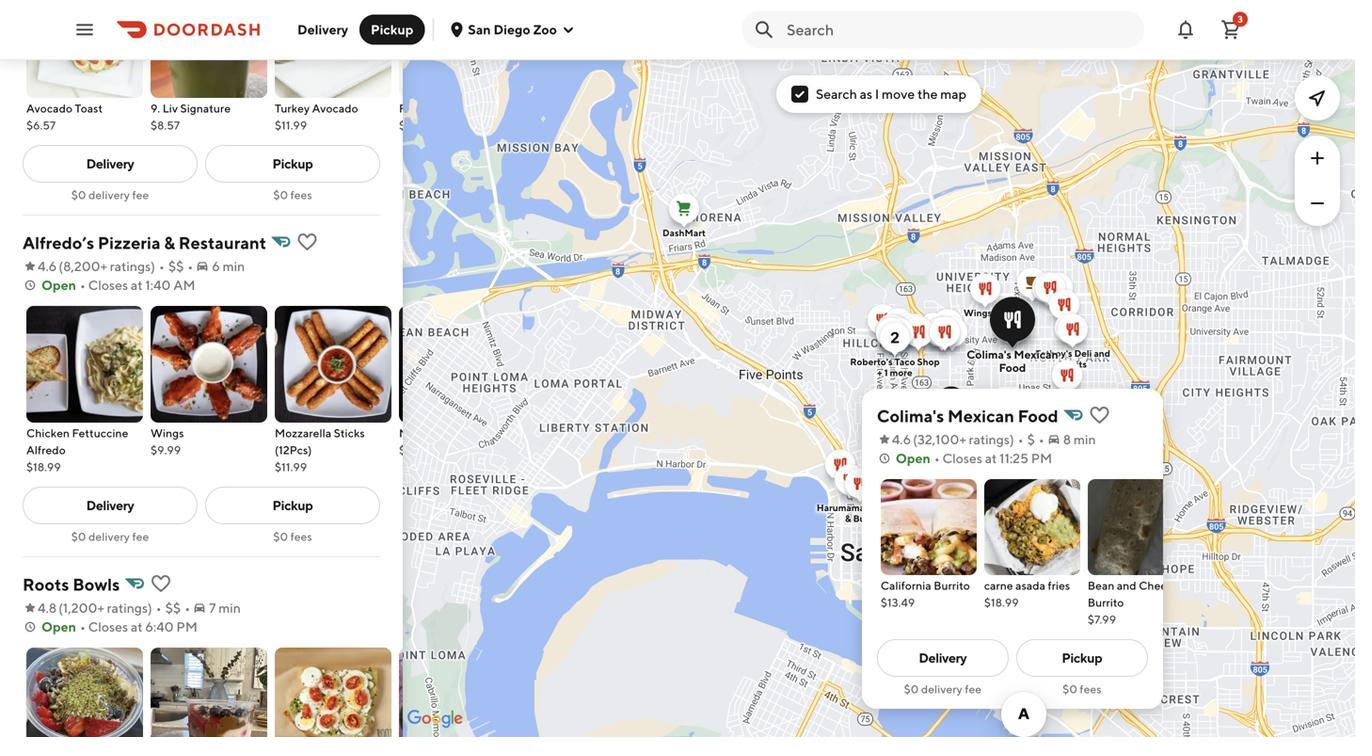 Task type: locate. For each thing, give the bounding box(es) containing it.
( up open • closes at 11:25 pm in the bottom right of the page
[[914, 432, 918, 447]]

0 vertical spatial pm
[[1032, 451, 1053, 466]]

$0 delivery fee
[[71, 188, 149, 202], [71, 530, 149, 543], [904, 683, 982, 696]]

0 vertical spatial 4.6
[[38, 258, 57, 274]]

delivery link down california burrito $13.49
[[877, 640, 1009, 677]]

mexican
[[1014, 348, 1059, 361], [1014, 348, 1059, 361], [948, 406, 1015, 426]]

ratings for pizzeria
[[110, 258, 151, 274]]

1 horizontal spatial 4.6
[[893, 432, 912, 447]]

1 vertical spatial average rating of 4.6 out of 5 element
[[877, 431, 912, 449]]

click to add this store to your saved list image right restaurant
[[296, 231, 319, 253]]

open down 4.8 at the bottom
[[41, 619, 76, 635]]

$18.99
[[399, 443, 434, 457], [26, 460, 61, 474], [985, 596, 1019, 609]]

delivery for alfredo's
[[88, 530, 130, 543]]

1 vertical spatial $11.99
[[275, 460, 307, 474]]

• $$
[[159, 258, 184, 274], [156, 600, 181, 616]]

click to add this store to your saved list image for roots bowls
[[150, 572, 172, 595]]

1 vertical spatial delivery
[[88, 530, 130, 543]]

0 horizontal spatial 4.6
[[38, 258, 57, 274]]

bean and cheese burrito image
[[1088, 480, 1184, 576]]

pm for roots bowls
[[176, 619, 198, 635]]

2 vertical spatial delivery link
[[877, 640, 1009, 677]]

)
[[151, 258, 155, 274], [1010, 432, 1015, 447], [148, 600, 152, 616]]

pickup inside the pickup button
[[371, 22, 414, 37]]

ratings up open • closes at 11:25 pm in the bottom right of the page
[[969, 432, 1010, 447]]

carne
[[985, 579, 1014, 592]]

delivery link
[[23, 145, 198, 183], [23, 487, 198, 524], [877, 640, 1009, 677]]

2 vertical spatial delivery
[[922, 683, 963, 696]]

pm inside 'map' region
[[1032, 451, 1053, 466]]

1 vertical spatial fees
[[291, 530, 312, 543]]

closes down ( 1,200+ ratings )
[[88, 619, 128, 635]]

shop
[[918, 356, 940, 367], [918, 356, 940, 367]]

map
[[941, 86, 967, 102]]

1 vertical spatial at
[[986, 451, 998, 466]]

fatboy's deli and spirits
[[1036, 348, 1111, 370], [1036, 348, 1111, 370]]

1 vertical spatial pickup link
[[205, 487, 380, 524]]

pickup inside 'map' region
[[1062, 650, 1103, 666]]

1 vertical spatial ratings
[[969, 432, 1010, 447]]

min right 7
[[219, 600, 241, 616]]

golden
[[942, 588, 975, 599], [942, 588, 975, 599]]

roberto's
[[851, 356, 893, 367], [851, 356, 893, 367]]

ratings up 'open • closes at 6:40 pm'
[[107, 600, 148, 616]]

chicken fettuccine alfredo image
[[26, 306, 143, 423]]

pizza
[[453, 427, 480, 440]]

closes down ( 8,200+ ratings )
[[88, 277, 128, 293]]

$0 fees down $7.99
[[1063, 683, 1102, 696]]

1 vertical spatial )
[[1010, 432, 1015, 447]]

1 vertical spatial $0 fees
[[273, 530, 312, 543]]

zoom out image
[[1307, 192, 1330, 215]]

at for food
[[986, 451, 998, 466]]

2 horizontal spatial $18.99
[[985, 596, 1019, 609]]

4.6 down alfredo's
[[38, 258, 57, 274]]

) up 6:40
[[148, 600, 152, 616]]

open
[[41, 277, 76, 293], [896, 451, 931, 466], [41, 619, 76, 635]]

$0 fees
[[273, 188, 312, 202], [273, 530, 312, 543], [1063, 683, 1102, 696]]

( 8,200+ ratings )
[[59, 258, 155, 274]]

pickup
[[371, 22, 414, 37], [273, 156, 313, 171], [273, 498, 313, 513], [1062, 650, 1103, 666]]

delivery
[[298, 22, 348, 37], [86, 156, 134, 171], [86, 498, 134, 513], [919, 650, 967, 666]]

fees down (12pcs)
[[291, 530, 312, 543]]

• down 8,200+
[[80, 277, 86, 293]]

hill
[[977, 588, 992, 599], [977, 588, 992, 599]]

1 vertical spatial click to add this store to your saved list image
[[150, 572, 172, 595]]

open inside 'map' region
[[896, 451, 931, 466]]

$18.99 inside chicken fettuccine alfredo $18.99
[[26, 460, 61, 474]]

2 vertical spatial (
[[59, 600, 63, 616]]

$18.99 down margerita
[[399, 443, 434, 457]]

•
[[159, 258, 165, 274], [188, 258, 193, 274], [80, 277, 86, 293], [1019, 432, 1024, 447], [1039, 432, 1045, 447], [935, 451, 940, 466], [156, 600, 162, 616], [185, 600, 190, 616], [80, 619, 86, 635]]

closes for pizzeria
[[88, 277, 128, 293]]

average rating of 4.6 out of 5 element inside 'map' region
[[877, 431, 912, 449]]

ratings for bowls
[[107, 600, 148, 616]]

open for roots
[[41, 619, 76, 635]]

harumama
[[817, 502, 865, 513], [817, 502, 865, 513]]

pm
[[1032, 451, 1053, 466], [176, 619, 198, 635]]

$0 fees down turkey avocado $11.99 on the top left
[[273, 188, 312, 202]]

and
[[1095, 348, 1111, 359], [1095, 348, 1111, 359], [1118, 579, 1137, 592]]

burrito
[[934, 579, 971, 592], [1088, 596, 1125, 609]]

pickup right delivery button
[[371, 22, 414, 37]]

turkey
[[275, 102, 310, 115]]

1 vertical spatial $$
[[165, 600, 181, 616]]

0 vertical spatial $11.99
[[275, 119, 307, 132]]

1 vertical spatial pm
[[176, 619, 198, 635]]

more
[[890, 367, 913, 378], [890, 367, 913, 378]]

0 vertical spatial click to add this store to your saved list image
[[296, 231, 319, 253]]

2 vertical spatial fee
[[965, 683, 982, 696]]

2 avocado from the left
[[312, 102, 358, 115]]

ratings up open • closes at 1:40 am
[[110, 258, 151, 274]]

at left 1:40
[[131, 277, 143, 293]]

• $$ up am
[[159, 258, 184, 274]]

colima's mexican food
[[967, 348, 1059, 374], [967, 348, 1059, 374], [877, 406, 1059, 426]]

pickup link down (12pcs)
[[205, 487, 380, 524]]

0 vertical spatial average rating of 4.6 out of 5 element
[[23, 257, 57, 276]]

min right the 8
[[1074, 432, 1097, 447]]

$11.99 down turkey
[[275, 119, 307, 132]]

0 horizontal spatial $18.99
[[26, 460, 61, 474]]

2 vertical spatial $18.99
[[985, 596, 1019, 609]]

pickup link for colima's mexican food
[[1017, 640, 1149, 677]]

7
[[209, 600, 216, 616]]

closes inside 'map' region
[[943, 451, 983, 466]]

0 vertical spatial • $$
[[159, 258, 184, 274]]

at left 11:25
[[986, 451, 998, 466]]

fee
[[132, 188, 149, 202], [132, 530, 149, 543], [965, 683, 982, 696]]

delivery link for alfredo's
[[23, 487, 198, 524]]

click to add this store to your saved list image up 6:40
[[150, 572, 172, 595]]

chicken fettuccine alfredo $18.99
[[26, 427, 128, 474]]

• $$ for bowls
[[156, 600, 181, 616]]

0 vertical spatial delivery link
[[23, 145, 198, 183]]

( for roots
[[59, 600, 63, 616]]

fries
[[1049, 579, 1071, 592]]

burrito up $7.99
[[1088, 596, 1125, 609]]

0 horizontal spatial average rating of 4.6 out of 5 element
[[23, 257, 57, 276]]

fees down turkey avocado $11.99 on the top left
[[291, 188, 312, 202]]

$18.99 down carne at the bottom right of page
[[985, 596, 1019, 609]]

1 vertical spatial (
[[914, 432, 918, 447]]

burrito right california
[[934, 579, 971, 592]]

0 vertical spatial open
[[41, 277, 76, 293]]

1 vertical spatial open
[[896, 451, 931, 466]]

at left 6:40
[[131, 619, 143, 635]]

click to add this store to your saved list image
[[296, 231, 319, 253], [150, 572, 172, 595]]

closes
[[88, 277, 128, 293], [943, 451, 983, 466], [88, 619, 128, 635]]

deli
[[1075, 348, 1093, 359], [1075, 348, 1093, 359]]

$18.99 down alfredo
[[26, 460, 61, 474]]

2 vertical spatial closes
[[88, 619, 128, 635]]

average rating of 4.6 out of 5 element down alfredo's
[[23, 257, 57, 276]]

fees
[[291, 188, 312, 202], [291, 530, 312, 543], [1080, 683, 1102, 696]]

fees down $7.99
[[1080, 683, 1102, 696]]

click to add this store to your saved list image
[[1089, 404, 1111, 427]]

taco
[[895, 356, 916, 367], [895, 356, 916, 367]]

fee for colima's
[[965, 683, 982, 696]]

delivery down toast
[[86, 156, 134, 171]]

fee inside 'map' region
[[965, 683, 982, 696]]

2 vertical spatial ratings
[[107, 600, 148, 616]]

melt
[[902, 586, 923, 597], [902, 586, 923, 597]]

min inside 'map' region
[[1074, 432, 1097, 447]]

pickup link
[[205, 145, 380, 183], [205, 487, 380, 524], [1017, 640, 1149, 677]]

0 vertical spatial closes
[[88, 277, 128, 293]]

carne asada fries $18.99
[[985, 579, 1071, 609]]

powered by google image
[[408, 710, 463, 729]]

0 vertical spatial $0 delivery fee
[[71, 188, 149, 202]]

0 vertical spatial ratings
[[110, 258, 151, 274]]

2 vertical spatial $0 delivery fee
[[904, 683, 982, 696]]

$11.99 down (12pcs)
[[275, 460, 307, 474]]

0 vertical spatial at
[[131, 277, 143, 293]]

11:25
[[1000, 451, 1029, 466]]

) up 1:40
[[151, 258, 155, 274]]

market
[[994, 588, 1026, 599], [994, 588, 1026, 599]]

1 horizontal spatial $18.99
[[399, 443, 434, 457]]

open down 32,100+
[[896, 451, 931, 466]]

1 vertical spatial fee
[[132, 530, 149, 543]]

pickup button
[[360, 15, 425, 45]]

1,200+
[[63, 600, 104, 616]]

0 vertical spatial $18.99
[[399, 443, 434, 457]]

average rating of 4.6 out of 5 element left 32,100+
[[877, 431, 912, 449]]

( down alfredo's
[[59, 258, 63, 274]]

• down 32,100+
[[935, 451, 940, 466]]

2 vertical spatial $0 fees
[[1063, 683, 1102, 696]]

2 vertical spatial open
[[41, 619, 76, 635]]

1 vertical spatial • $$
[[156, 600, 181, 616]]

( right 4.8 at the bottom
[[59, 600, 63, 616]]

spirits
[[1059, 359, 1088, 370], [1059, 359, 1088, 370]]

1 vertical spatial closes
[[943, 451, 983, 466]]

$$ up am
[[168, 258, 184, 274]]

fees inside 'map' region
[[1080, 683, 1102, 696]]

delivery left the pickup button
[[298, 22, 348, 37]]

food
[[1000, 361, 1027, 374], [1000, 361, 1027, 374], [1018, 406, 1059, 426]]

$0 delivery fee for alfredo's
[[71, 530, 149, 543]]

$18.99 inside carne asada fries $18.99
[[985, 596, 1019, 609]]

closes for bowls
[[88, 619, 128, 635]]

&
[[164, 233, 175, 253], [846, 513, 852, 524], [846, 513, 852, 524]]

mozzarella
[[275, 427, 332, 440]]

2 vertical spatial fees
[[1080, 683, 1102, 696]]

(
[[59, 258, 63, 274], [914, 432, 918, 447], [59, 600, 63, 616]]

1 horizontal spatial average rating of 4.6 out of 5 element
[[877, 431, 912, 449]]

1 horizontal spatial pm
[[1032, 451, 1053, 466]]

0 vertical spatial min
[[223, 258, 245, 274]]

• up 6:40
[[156, 600, 162, 616]]

0 vertical spatial )
[[151, 258, 155, 274]]

california
[[881, 579, 932, 592]]

delivery link down chicken fettuccine alfredo $18.99
[[23, 487, 198, 524]]

1 avocado from the left
[[26, 102, 73, 115]]

4.8
[[38, 600, 57, 616]]

0 vertical spatial burrito
[[934, 579, 971, 592]]

4.6 for colima's mexican food
[[893, 432, 912, 447]]

$0 fees down (12pcs)
[[273, 530, 312, 543]]

alfredo's pizzeria & restaurant
[[23, 233, 266, 253]]

1 vertical spatial min
[[1074, 432, 1097, 447]]

$18.99 for chicken fettuccine alfredo
[[26, 460, 61, 474]]

4.6
[[38, 258, 57, 274], [893, 432, 912, 447]]

closes down ( 32,100+ ratings )
[[943, 451, 983, 466]]

4.6 inside 'map' region
[[893, 432, 912, 447]]

delivery link inside 'map' region
[[877, 640, 1009, 677]]

$0 fees inside 'map' region
[[1063, 683, 1102, 696]]

pickup link down turkey avocado $11.99 on the top left
[[205, 145, 380, 183]]

delivery link down toast
[[23, 145, 198, 183]]

pm down the $
[[1032, 451, 1053, 466]]

ratings
[[110, 258, 151, 274], [969, 432, 1010, 447], [107, 600, 148, 616]]

7 min
[[209, 600, 241, 616]]

average rating of 4.8 out of 5 element
[[23, 599, 57, 618]]

mozzarella sticks (12pcs) image
[[275, 306, 392, 423]]

open down 8,200+
[[41, 277, 76, 293]]

delivery down california burrito $13.49
[[919, 650, 967, 666]]

pickup link inside 'map' region
[[1017, 640, 1149, 677]]

california burrito image
[[881, 480, 977, 576]]

0 horizontal spatial pm
[[176, 619, 198, 635]]

1 vertical spatial $0 delivery fee
[[71, 530, 149, 543]]

avocado right turkey
[[312, 102, 358, 115]]

golden hill market
[[942, 588, 1026, 599], [942, 588, 1026, 599]]

( for colima's
[[914, 432, 918, 447]]

• $$ up 6:40
[[156, 600, 181, 616]]

fees for alfredo's pizzeria & restaurant
[[291, 530, 312, 543]]

0 horizontal spatial burrito
[[934, 579, 971, 592]]

avocado toast $6.57
[[26, 102, 103, 132]]

min right 6
[[223, 258, 245, 274]]

) inside 'map' region
[[1010, 432, 1015, 447]]

• right the $
[[1039, 432, 1045, 447]]

0 vertical spatial $$
[[168, 258, 184, 274]]

$11.99
[[275, 119, 307, 132], [275, 460, 307, 474]]

1 $11.99 from the top
[[275, 119, 307, 132]]

(12pcs)
[[275, 443, 312, 457]]

4.6 left 32,100+
[[893, 432, 912, 447]]

1 vertical spatial $18.99
[[26, 460, 61, 474]]

delivery inside 'map' region
[[922, 683, 963, 696]]

ratings inside 'map' region
[[969, 432, 1010, 447]]

alfredo's
[[23, 233, 94, 253]]

• $
[[1019, 432, 1036, 447]]

click to add this store to your saved list image for alfredo's pizzeria & restaurant
[[296, 231, 319, 253]]

pickup down $7.99
[[1062, 650, 1103, 666]]

$11.99 inside mozzarella sticks (12pcs) $11.99
[[275, 460, 307, 474]]

0 vertical spatial $0 fees
[[273, 188, 312, 202]]

1
[[885, 367, 889, 378], [885, 367, 889, 378]]

delivery
[[88, 188, 130, 202], [88, 530, 130, 543], [922, 683, 963, 696]]

delivery inside 'map' region
[[919, 650, 967, 666]]

) left • $
[[1010, 432, 1015, 447]]

min for &
[[223, 258, 245, 274]]

0 horizontal spatial click to add this store to your saved list image
[[150, 572, 172, 595]]

( 32,100+ ratings )
[[914, 432, 1015, 447]]

average rating of 4.6 out of 5 element for colima's mexican food
[[877, 431, 912, 449]]

buns
[[854, 513, 876, 524], [854, 513, 876, 524]]

1 vertical spatial burrito
[[1088, 596, 1125, 609]]

roberto's taco shop + 1 more
[[851, 356, 940, 378], [851, 356, 940, 378]]

$$
[[168, 258, 184, 274], [165, 600, 181, 616]]

1 horizontal spatial burrito
[[1088, 596, 1125, 609]]

( inside 'map' region
[[914, 432, 918, 447]]

the
[[883, 586, 900, 597], [883, 586, 900, 597]]

• $$ for pizzeria
[[159, 258, 184, 274]]

san
[[468, 22, 491, 37]]

average rating of 4.6 out of 5 element
[[23, 257, 57, 276], [877, 431, 912, 449]]

pickup link down $7.99
[[1017, 640, 1149, 677]]

$7.99
[[1088, 613, 1117, 626]]

2 vertical spatial pickup link
[[1017, 640, 1149, 677]]

1 vertical spatial delivery link
[[23, 487, 198, 524]]

dashmart
[[663, 227, 706, 238], [663, 227, 706, 238]]

1 horizontal spatial avocado
[[312, 102, 358, 115]]

fatboy's
[[1036, 348, 1073, 359], [1036, 348, 1073, 359]]

bowl
[[427, 102, 453, 115]]

$$ up 6:40
[[165, 600, 181, 616]]

1 vertical spatial 4.6
[[893, 432, 912, 447]]

0 horizontal spatial avocado
[[26, 102, 73, 115]]

avocado up $6.57
[[26, 102, 73, 115]]

wingstop
[[964, 307, 1007, 318], [964, 307, 1007, 318]]

$0 delivery fee inside 'map' region
[[904, 683, 982, 696]]

pm right 6:40
[[176, 619, 198, 635]]

+
[[878, 367, 883, 378], [878, 367, 883, 378]]

2 $11.99 from the top
[[275, 460, 307, 474]]

average rating of 4.6 out of 5 element for alfredo's pizzeria & restaurant
[[23, 257, 57, 276]]

1 horizontal spatial click to add this store to your saved list image
[[296, 231, 319, 253]]

$$ for bowls
[[165, 600, 181, 616]]

0 vertical spatial (
[[59, 258, 63, 274]]

2 vertical spatial min
[[219, 600, 241, 616]]

at inside 'map' region
[[986, 451, 998, 466]]

bean
[[1088, 579, 1115, 592]]



Task type: vqa. For each thing, say whether or not it's contained in the screenshot.
PB
no



Task type: describe. For each thing, give the bounding box(es) containing it.
move
[[882, 86, 915, 102]]

i
[[876, 86, 880, 102]]

alfredo
[[26, 443, 66, 457]]

chicken
[[26, 427, 70, 440]]

min for food
[[1074, 432, 1097, 447]]

toast
[[75, 102, 103, 115]]

cheese
[[1140, 579, 1179, 592]]

pm for colima's mexican food
[[1032, 451, 1053, 466]]

avocado inside 'avocado toast $6.57'
[[26, 102, 73, 115]]

• down 1,200+
[[80, 619, 86, 635]]

• up am
[[188, 258, 193, 274]]

0 vertical spatial fees
[[291, 188, 312, 202]]

mozzarella sticks (12pcs) $11.99
[[275, 427, 365, 474]]

1:40
[[145, 277, 171, 293]]

$
[[1028, 432, 1036, 447]]

open • closes at 1:40 am
[[41, 277, 195, 293]]

signature
[[180, 102, 231, 115]]

$0 fees for colima's mexican food
[[1063, 683, 1102, 696]]

open for colima's
[[896, 451, 931, 466]]

asada
[[1016, 579, 1046, 592]]

at for &
[[131, 277, 143, 293]]

• up 1:40
[[159, 258, 165, 274]]

liv
[[163, 102, 178, 115]]

avocado inside turkey avocado $11.99
[[312, 102, 358, 115]]

pickup down (12pcs)
[[273, 498, 313, 513]]

delivery link for colima's
[[877, 640, 1009, 677]]

zoo
[[533, 22, 557, 37]]

fruit bowl $11.00
[[399, 102, 453, 132]]

fettuccine
[[72, 427, 128, 440]]

Search as I move the map checkbox
[[792, 86, 809, 103]]

closes for mexican
[[943, 451, 983, 466]]

wings
[[151, 427, 184, 440]]

map region
[[189, 0, 1356, 737]]

delivery button
[[286, 15, 360, 45]]

roots bowl image
[[151, 648, 267, 737]]

roots bowls
[[23, 574, 120, 595]]

roots
[[23, 574, 69, 595]]

as
[[860, 86, 873, 102]]

3 button
[[1213, 11, 1250, 48]]

bean and cheese burrito $7.99
[[1088, 579, 1179, 626]]

3 items, open order cart image
[[1220, 18, 1243, 41]]

4.6 for alfredo's pizzeria & restaurant
[[38, 258, 57, 274]]

) for &
[[151, 258, 155, 274]]

diego
[[494, 22, 531, 37]]

) for food
[[1010, 432, 1015, 447]]

8 min
[[1064, 432, 1097, 447]]

6 min
[[212, 258, 245, 274]]

the
[[918, 86, 938, 102]]

california burrito $13.49
[[881, 579, 971, 609]]

$13.49
[[881, 596, 916, 609]]

search as i move the map
[[816, 86, 967, 102]]

margerita pizza $18.99
[[399, 427, 480, 457]]

$6.57
[[26, 119, 56, 132]]

delivery for colima's
[[922, 683, 963, 696]]

turkey avocado $11.99
[[275, 102, 358, 132]]

8
[[1064, 432, 1072, 447]]

6:40
[[145, 619, 174, 635]]

restaurant
[[179, 233, 266, 253]]

san diego zoo
[[468, 22, 557, 37]]

32,100+
[[918, 432, 967, 447]]

pickup down turkey avocado $11.99 on the top left
[[273, 156, 313, 171]]

ratings for mexican
[[969, 432, 1010, 447]]

wings image
[[151, 306, 267, 423]]

$0 delivery fee for colima's
[[904, 683, 982, 696]]

$9.99
[[151, 443, 181, 457]]

open for alfredo's
[[41, 277, 76, 293]]

9.
[[151, 102, 160, 115]]

burrito inside california burrito $13.49
[[934, 579, 971, 592]]

$11.00
[[399, 119, 434, 132]]

6
[[212, 258, 220, 274]]

carne asada fries image
[[985, 480, 1081, 576]]

delivery inside button
[[298, 22, 348, 37]]

( for alfredo's
[[59, 258, 63, 274]]

Store search: begin typing to search for stores available on DoorDash text field
[[787, 19, 1134, 40]]

pickup link for alfredo's pizzeria & restaurant
[[205, 487, 380, 524]]

$0 fees for alfredo's pizzeria & restaurant
[[273, 530, 312, 543]]

8,200+
[[63, 258, 107, 274]]

9. liv signature $8.57
[[151, 102, 231, 132]]

pizzeria
[[98, 233, 161, 253]]

bowls
[[73, 574, 120, 595]]

$11.99 inside turkey avocado $11.99
[[275, 119, 307, 132]]

$$ for pizzeria
[[168, 258, 184, 274]]

( 1,200+ ratings )
[[59, 600, 152, 616]]

zoom in image
[[1307, 147, 1330, 169]]

open • closes at 6:40 pm
[[41, 619, 198, 635]]

burrito inside bean and cheese burrito $7.99
[[1088, 596, 1125, 609]]

open • closes at 11:25 pm
[[896, 451, 1053, 466]]

$18.99 inside 'margerita pizza $18.99'
[[399, 443, 434, 457]]

am
[[173, 277, 195, 293]]

sticks
[[334, 427, 365, 440]]

2 vertical spatial )
[[148, 600, 152, 616]]

fee for alfredo's
[[132, 530, 149, 543]]

recenter the map image
[[1307, 87, 1330, 109]]

0 vertical spatial fee
[[132, 188, 149, 202]]

and inside bean and cheese burrito $7.99
[[1118, 579, 1137, 592]]

• left the $
[[1019, 432, 1024, 447]]

notification bell image
[[1175, 18, 1198, 41]]

3
[[1238, 14, 1244, 24]]

0 vertical spatial pickup link
[[205, 145, 380, 183]]

wings $9.99
[[151, 427, 184, 457]]

• left 7
[[185, 600, 190, 616]]

search
[[816, 86, 858, 102]]

create your own bowl image
[[26, 648, 143, 737]]

$8.57
[[151, 119, 180, 132]]

roots toast image
[[275, 648, 392, 737]]

open menu image
[[73, 18, 96, 41]]

san diego zoo button
[[450, 22, 576, 37]]

fees for colima's mexican food
[[1080, 683, 1102, 696]]

2 vertical spatial at
[[131, 619, 143, 635]]

0 vertical spatial delivery
[[88, 188, 130, 202]]

delivery down chicken fettuccine alfredo $18.99
[[86, 498, 134, 513]]

fruit
[[399, 102, 424, 115]]

$18.99 for carne asada fries
[[985, 596, 1019, 609]]

margerita
[[399, 427, 450, 440]]



